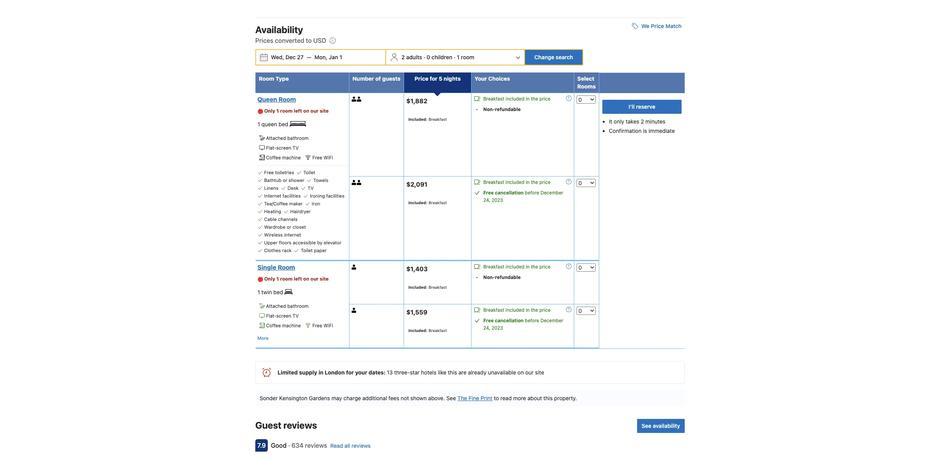 Task type: describe. For each thing, give the bounding box(es) containing it.
wed, dec 27 button
[[268, 50, 307, 65]]

like
[[438, 370, 446, 376]]

bed image
[[285, 290, 292, 295]]

or for wardrobe
[[287, 224, 291, 230]]

the for 3rd more details on meals and payment options image from the top
[[531, 264, 538, 270]]

gardens
[[309, 395, 330, 402]]

2 included from the top
[[506, 180, 524, 185]]

attached for single
[[266, 304, 286, 309]]

by
[[317, 240, 322, 246]]

confirmation
[[609, 128, 642, 134]]

shower
[[289, 178, 304, 183]]

converted
[[275, 37, 304, 44]]

room for $1,882
[[280, 108, 293, 114]]

cable channels
[[264, 217, 298, 223]]

wifi for single room
[[324, 323, 333, 329]]

single
[[257, 264, 276, 271]]

wardrobe
[[264, 224, 285, 230]]

wed, dec 27 — mon, jan 1
[[271, 54, 342, 61]]

fees
[[389, 395, 399, 402]]

change search button
[[525, 50, 583, 65]]

—
[[307, 54, 311, 61]]

13
[[387, 370, 393, 376]]

of
[[375, 75, 381, 82]]

1 more details on meals and payment options image from the top
[[566, 96, 572, 101]]

2023 for $2,091
[[492, 198, 503, 203]]

machine for single room
[[282, 323, 301, 329]]

bathtub or shower
[[264, 178, 304, 183]]

internet
[[284, 232, 301, 238]]

the for 1st more details on meals and payment options image from the top of the page
[[531, 96, 538, 102]]

select
[[577, 75, 594, 82]]

2 horizontal spatial ·
[[454, 54, 456, 61]]

the for 4th more details on meals and payment options image
[[531, 308, 538, 314]]

toilet paper
[[301, 248, 327, 254]]

free toiletries
[[264, 170, 294, 176]]

guest reviews element
[[255, 420, 634, 432]]

internet
[[264, 193, 281, 199]]

maker
[[289, 201, 303, 207]]

about
[[528, 395, 542, 402]]

1 horizontal spatial ·
[[424, 54, 425, 61]]

queen room link
[[257, 96, 345, 104]]

0 horizontal spatial ·
[[288, 443, 290, 450]]

0
[[427, 54, 430, 61]]

occupancy image for the top occupancy icon
[[352, 97, 357, 102]]

single room link
[[257, 264, 345, 272]]

prices converted to usd
[[255, 37, 326, 44]]

1 right jan
[[340, 54, 342, 61]]

flat- for queen
[[266, 145, 276, 151]]

change search
[[534, 54, 573, 61]]

occupancy image for occupancy icon to the middle
[[352, 180, 357, 185]]

we
[[641, 23, 650, 29]]

wireless
[[264, 232, 283, 238]]

0 vertical spatial to
[[306, 37, 312, 44]]

room type
[[259, 75, 289, 82]]

bed for queen
[[279, 121, 288, 128]]

1 inside 2 adults · 0 children · 1 room button
[[457, 54, 460, 61]]

search
[[556, 54, 573, 61]]

clothes
[[264, 248, 281, 254]]

included: for $2,091
[[408, 201, 427, 205]]

coffee machine for single
[[266, 323, 301, 329]]

i'll reserve button
[[602, 100, 682, 114]]

only 1 room left on our site for queen room
[[264, 108, 329, 114]]

our for single room
[[310, 276, 319, 282]]

24, for $1,559
[[483, 326, 490, 332]]

upper floors accessible by elevator
[[264, 240, 341, 246]]

price inside 'dropdown button'
[[651, 23, 664, 29]]

rated good element
[[271, 443, 287, 450]]

2 vertical spatial site
[[535, 370, 544, 376]]

breakfast included in the price for 1st more details on meals and payment options image from the top of the page
[[483, 96, 551, 102]]

before for $1,559
[[525, 318, 539, 324]]

2 vertical spatial occupancy image
[[352, 309, 357, 314]]

toilet for toilet
[[303, 170, 315, 176]]

ironing facilities
[[310, 193, 344, 199]]

24, for $2,091
[[483, 198, 490, 203]]

1 queen bed
[[257, 121, 290, 128]]

1 down the single room
[[276, 276, 279, 282]]

linens
[[264, 185, 278, 191]]

read
[[330, 443, 343, 450]]

price for 3rd more details on meals and payment options image from the top
[[539, 264, 551, 270]]

room for single room
[[278, 264, 295, 271]]

towels
[[313, 178, 328, 183]]

london
[[325, 370, 345, 376]]

• for $1,403
[[476, 275, 478, 281]]

we price match button
[[629, 19, 685, 33]]

wifi for queen room
[[324, 155, 333, 161]]

7.9
[[257, 443, 266, 450]]

prices
[[255, 37, 273, 44]]

star
[[410, 370, 420, 376]]

1 included from the top
[[506, 96, 524, 102]]

wed,
[[271, 54, 284, 61]]

sonder kensington gardens may charge additional fees not shown above. see the fine print to read more about this property.
[[260, 395, 577, 402]]

cancellation for $2,091
[[495, 190, 524, 196]]

your
[[355, 370, 367, 376]]

nights
[[444, 75, 461, 82]]

refundable for $1,882
[[495, 107, 521, 113]]

property.
[[554, 395, 577, 402]]

not
[[401, 395, 409, 402]]

included: for $1,882
[[408, 117, 427, 122]]

adults
[[406, 54, 422, 61]]

wireless internet
[[264, 232, 301, 238]]

takes
[[626, 118, 639, 125]]

paper
[[314, 248, 327, 254]]

cancellation for $1,559
[[495, 318, 524, 324]]

0 vertical spatial see
[[446, 395, 456, 402]]

before december 24, 2023 for $1,559
[[483, 318, 563, 332]]

bathroom for single room
[[287, 304, 309, 309]]

non- for $1,882
[[483, 107, 495, 113]]

fine
[[469, 395, 479, 402]]

reviews right 634
[[305, 443, 327, 450]]

see availability
[[642, 423, 680, 430]]

price for 1st more details on meals and payment options image from the top of the page
[[539, 96, 551, 102]]

unavailable
[[488, 370, 516, 376]]

tea/coffee
[[264, 201, 288, 207]]

1 horizontal spatial to
[[494, 395, 499, 402]]

breakfast included in the price for 4th more details on meals and payment options image
[[483, 308, 551, 314]]

price for 4th more details on meals and payment options image
[[539, 308, 551, 314]]

tea/coffee maker
[[264, 201, 303, 207]]

2 more details on meals and payment options image from the top
[[566, 179, 572, 185]]

1 left twin
[[257, 289, 260, 296]]

on for queen room
[[303, 108, 309, 114]]

shown
[[410, 395, 427, 402]]

27
[[297, 54, 304, 61]]

non-refundable for $1,882
[[483, 107, 521, 113]]

$1,403
[[406, 266, 428, 273]]

screen for queen
[[276, 145, 291, 151]]

coffee for single
[[266, 323, 281, 329]]

floors
[[279, 240, 291, 246]]

left for queen room
[[294, 108, 302, 114]]

flat-screen tv for queen
[[266, 145, 299, 151]]

only
[[614, 118, 624, 125]]

free cancellation for $1,559
[[483, 318, 524, 324]]

wardrobe or closet
[[264, 224, 306, 230]]

toilet for toilet paper
[[301, 248, 313, 254]]

1 vertical spatial this
[[544, 395, 553, 402]]

included: breakfast for $2,091
[[408, 201, 447, 205]]

number of guests
[[352, 75, 401, 82]]

$1,882
[[406, 98, 427, 105]]

4 more details on meals and payment options image from the top
[[566, 307, 572, 313]]

5
[[439, 75, 442, 82]]

• for $1,882
[[476, 107, 478, 113]]

0 vertical spatial for
[[430, 75, 437, 82]]

may
[[332, 395, 342, 402]]

accessible
[[293, 240, 316, 246]]

above.
[[428, 395, 445, 402]]

charge
[[344, 395, 361, 402]]

more
[[257, 336, 269, 341]]

additional
[[362, 395, 387, 402]]

hairdryer
[[290, 209, 311, 215]]

flat-screen tv for single
[[266, 313, 299, 319]]

desk
[[288, 185, 299, 191]]

read
[[500, 395, 512, 402]]

2023 for $1,559
[[492, 326, 503, 332]]

kensington
[[279, 395, 307, 402]]

$1,559
[[406, 309, 427, 316]]

price for 5 nights
[[415, 75, 461, 82]]

attached bathroom for single room
[[266, 304, 309, 309]]

sonder
[[260, 395, 278, 402]]

1 vertical spatial price
[[415, 75, 428, 82]]



Task type: locate. For each thing, give the bounding box(es) containing it.
room left type
[[259, 75, 274, 82]]

1 machine from the top
[[282, 155, 301, 161]]

2023
[[492, 198, 503, 203], [492, 326, 503, 332]]

1 vertical spatial refundable
[[495, 275, 521, 281]]

site for single room
[[320, 276, 329, 282]]

limited supply in london for your dates: 13 three-star hotels like this are already unavailable on our site
[[278, 370, 544, 376]]

included
[[506, 96, 524, 102], [506, 180, 524, 185], [506, 264, 524, 270], [506, 308, 524, 314]]

1 down queen room
[[276, 108, 279, 114]]

see
[[446, 395, 456, 402], [642, 423, 651, 430]]

see left the
[[446, 395, 456, 402]]

1 non-refundable from the top
[[483, 107, 521, 113]]

1 vertical spatial site
[[320, 276, 329, 282]]

2 • from the top
[[476, 275, 478, 281]]

machine for queen room
[[282, 155, 301, 161]]

see availability button
[[637, 420, 685, 434]]

0 vertical spatial coffee machine
[[266, 155, 301, 161]]

or for bathtub
[[283, 178, 287, 183]]

refundable for $1,403
[[495, 275, 521, 281]]

left down the single room link
[[294, 276, 302, 282]]

0 vertical spatial site
[[320, 108, 329, 114]]

4 included: breakfast from the top
[[408, 329, 447, 333]]

2 included: breakfast from the top
[[408, 201, 447, 205]]

non- for $1,403
[[483, 275, 495, 281]]

0 vertical spatial flat-
[[266, 145, 276, 151]]

1 vertical spatial 2
[[641, 118, 644, 125]]

facilities for internet facilities
[[283, 193, 301, 199]]

to left usd
[[306, 37, 312, 44]]

0 vertical spatial or
[[283, 178, 287, 183]]

choices
[[488, 75, 510, 82]]

0 vertical spatial room
[[461, 54, 474, 61]]

flat- down 1 twin bed
[[266, 313, 276, 319]]

1 vertical spatial left
[[294, 276, 302, 282]]

coffee machine up more
[[266, 323, 301, 329]]

flat- for single
[[266, 313, 276, 319]]

site up the 'about'
[[535, 370, 544, 376]]

room down rack
[[278, 264, 295, 271]]

1 vertical spatial only 1 room left on our site
[[264, 276, 329, 282]]

room for $1,403
[[280, 276, 293, 282]]

1 horizontal spatial 2
[[641, 118, 644, 125]]

2 attached from the top
[[266, 304, 286, 309]]

1 vertical spatial 24,
[[483, 326, 490, 332]]

we price match
[[641, 23, 682, 29]]

queen
[[257, 96, 277, 103]]

· left 634
[[288, 443, 290, 450]]

2 included: from the top
[[408, 201, 427, 205]]

or down channels
[[287, 224, 291, 230]]

included: down '$1,882'
[[408, 117, 427, 122]]

1 vertical spatial toilet
[[301, 248, 313, 254]]

screen for single
[[276, 313, 291, 319]]

bathroom for queen room
[[287, 135, 309, 141]]

toilet down accessible
[[301, 248, 313, 254]]

coffee for queen
[[266, 155, 281, 161]]

1 vertical spatial •
[[476, 275, 478, 281]]

machine up toiletries
[[282, 155, 301, 161]]

0 vertical spatial attached bathroom
[[266, 135, 309, 141]]

2 december from the top
[[541, 318, 563, 324]]

our down the single room link
[[310, 276, 319, 282]]

0 vertical spatial toilet
[[303, 170, 315, 176]]

2 flat-screen tv from the top
[[266, 313, 299, 319]]

2 screen from the top
[[276, 313, 291, 319]]

included: breakfast down '$1,882'
[[408, 117, 447, 122]]

attached bathroom down 1 queen bed
[[266, 135, 309, 141]]

·
[[424, 54, 425, 61], [454, 54, 456, 61], [288, 443, 290, 450]]

0 vertical spatial before december 24, 2023
[[483, 190, 563, 203]]

channels
[[278, 217, 298, 223]]

0 vertical spatial machine
[[282, 155, 301, 161]]

0 vertical spatial 24,
[[483, 198, 490, 203]]

december for $1,559
[[541, 318, 563, 324]]

1 the from the top
[[531, 96, 538, 102]]

for left your
[[346, 370, 354, 376]]

left for single room
[[294, 276, 302, 282]]

occupancy image
[[352, 97, 357, 102], [352, 180, 357, 185], [352, 265, 357, 270]]

bed for single
[[273, 289, 283, 296]]

usd
[[313, 37, 326, 44]]

good
[[271, 443, 287, 450]]

2 the from the top
[[531, 180, 538, 185]]

0 vertical spatial occupancy image
[[352, 97, 357, 102]]

included: for $1,559
[[408, 329, 427, 333]]

toilet
[[303, 170, 315, 176], [301, 248, 313, 254]]

included: breakfast down $2,091
[[408, 201, 447, 205]]

for
[[430, 75, 437, 82], [346, 370, 354, 376]]

coffee up the free toiletries
[[266, 155, 281, 161]]

reviews right all at the left bottom of the page
[[352, 443, 371, 450]]

1 left from the top
[[294, 108, 302, 114]]

2 adults · 0 children · 1 room
[[401, 54, 474, 61]]

1 breakfast included in the price from the top
[[483, 96, 551, 102]]

breakfast included in the price for 3rd more details on meals and payment options image from the bottom of the page
[[483, 180, 551, 185]]

included: breakfast for $1,882
[[408, 117, 447, 122]]

3 occupancy image from the top
[[352, 265, 357, 270]]

only 1 room left on our site down queen room link
[[264, 108, 329, 114]]

2 free cancellation from the top
[[483, 318, 524, 324]]

0 horizontal spatial facilities
[[283, 193, 301, 199]]

clothes rack
[[264, 248, 292, 254]]

2 wifi from the top
[[324, 323, 333, 329]]

1 vertical spatial for
[[346, 370, 354, 376]]

1 vertical spatial screen
[[276, 313, 291, 319]]

tv for queen room
[[293, 145, 299, 151]]

room down queen room
[[280, 108, 293, 114]]

dec
[[286, 54, 296, 61]]

cable
[[264, 217, 277, 223]]

the
[[531, 96, 538, 102], [531, 180, 538, 185], [531, 264, 538, 270], [531, 308, 538, 314]]

cancellation
[[495, 190, 524, 196], [495, 318, 524, 324]]

1 horizontal spatial facilities
[[326, 193, 344, 199]]

december
[[541, 190, 563, 196], [541, 318, 563, 324]]

2 up "is"
[[641, 118, 644, 125]]

0 vertical spatial free cancellation
[[483, 190, 524, 196]]

print
[[481, 395, 492, 402]]

bathroom down bed icon
[[287, 304, 309, 309]]

this right the 'about'
[[544, 395, 553, 402]]

bathroom down 1 queen bed
[[287, 135, 309, 141]]

1 left queen
[[257, 121, 260, 128]]

room inside button
[[461, 54, 474, 61]]

0 horizontal spatial this
[[448, 370, 457, 376]]

room right children
[[461, 54, 474, 61]]

2 breakfast included in the price from the top
[[483, 180, 551, 185]]

your
[[475, 75, 487, 82]]

0 vertical spatial non-refundable
[[483, 107, 521, 113]]

before for $2,091
[[525, 190, 539, 196]]

attached down 1 twin bed
[[266, 304, 286, 309]]

1 horizontal spatial for
[[430, 75, 437, 82]]

1 refundable from the top
[[495, 107, 521, 113]]

price
[[539, 96, 551, 102], [539, 180, 551, 185], [539, 264, 551, 270], [539, 308, 551, 314]]

this left are
[[448, 370, 457, 376]]

tv for single room
[[293, 313, 299, 319]]

1 vertical spatial non-
[[483, 275, 495, 281]]

1 vertical spatial only
[[264, 276, 275, 282]]

price left 5
[[415, 75, 428, 82]]

· right children
[[454, 54, 456, 61]]

3 more details on meals and payment options image from the top
[[566, 264, 572, 269]]

1 vertical spatial machine
[[282, 323, 301, 329]]

attached for queen
[[266, 135, 286, 141]]

2 vertical spatial on
[[518, 370, 524, 376]]

4 included from the top
[[506, 308, 524, 314]]

1 bathroom from the top
[[287, 135, 309, 141]]

free cancellation for $2,091
[[483, 190, 524, 196]]

0 vertical spatial left
[[294, 108, 302, 114]]

2 non- from the top
[[483, 275, 495, 281]]

0 vertical spatial •
[[476, 107, 478, 113]]

2 flat- from the top
[[266, 313, 276, 319]]

0 vertical spatial 2
[[401, 54, 405, 61]]

coffee up more
[[266, 323, 281, 329]]

1 vertical spatial attached
[[266, 304, 286, 309]]

1 vertical spatial flat-
[[266, 313, 276, 319]]

room up bed icon
[[280, 276, 293, 282]]

1 vertical spatial attached bathroom
[[266, 304, 309, 309]]

facilities down desk at the top
[[283, 193, 301, 199]]

1 free cancellation from the top
[[483, 190, 524, 196]]

24,
[[483, 198, 490, 203], [483, 326, 490, 332]]

included: down $1,403
[[408, 285, 427, 290]]

1 facilities from the left
[[283, 193, 301, 199]]

availability
[[255, 24, 303, 35]]

attached bathroom for queen room
[[266, 135, 309, 141]]

0 vertical spatial this
[[448, 370, 457, 376]]

limited
[[278, 370, 298, 376]]

0 vertical spatial screen
[[276, 145, 291, 151]]

only down single
[[264, 276, 275, 282]]

2 2023 from the top
[[492, 326, 503, 332]]

only down queen
[[264, 108, 275, 114]]

screen up toiletries
[[276, 145, 291, 151]]

1 vertical spatial free cancellation
[[483, 318, 524, 324]]

1 • from the top
[[476, 107, 478, 113]]

machine
[[282, 155, 301, 161], [282, 323, 301, 329]]

0 horizontal spatial for
[[346, 370, 354, 376]]

0 vertical spatial our
[[310, 108, 319, 114]]

see inside button
[[642, 423, 651, 430]]

1 vertical spatial free wifi
[[312, 323, 333, 329]]

coffee machine up toiletries
[[266, 155, 301, 161]]

1 vertical spatial room
[[279, 96, 296, 103]]

facilities right ironing
[[326, 193, 344, 199]]

see left availability in the right of the page
[[642, 423, 651, 430]]

1 free wifi from the top
[[312, 155, 333, 161]]

•
[[476, 107, 478, 113], [476, 275, 478, 281]]

non-
[[483, 107, 495, 113], [483, 275, 495, 281]]

2 vertical spatial our
[[525, 370, 534, 376]]

0 vertical spatial 2023
[[492, 198, 503, 203]]

2 attached bathroom from the top
[[266, 304, 309, 309]]

1 horizontal spatial price
[[651, 23, 664, 29]]

3 the from the top
[[531, 264, 538, 270]]

1 24, from the top
[[483, 198, 490, 203]]

price right we
[[651, 23, 664, 29]]

1 flat- from the top
[[266, 145, 276, 151]]

or down toiletries
[[283, 178, 287, 183]]

included: breakfast down $1,403
[[408, 285, 447, 290]]

read all reviews
[[330, 443, 371, 450]]

3 price from the top
[[539, 264, 551, 270]]

1 price from the top
[[539, 96, 551, 102]]

attached bathroom
[[266, 135, 309, 141], [266, 304, 309, 309]]

on
[[303, 108, 309, 114], [303, 276, 309, 282], [518, 370, 524, 376]]

2 machine from the top
[[282, 323, 301, 329]]

coffee machine
[[266, 155, 301, 161], [266, 323, 301, 329]]

0 vertical spatial cancellation
[[495, 190, 524, 196]]

1 attached from the top
[[266, 135, 286, 141]]

on for single room
[[303, 276, 309, 282]]

0 horizontal spatial price
[[415, 75, 428, 82]]

room for queen room
[[279, 96, 296, 103]]

only 1 room left on our site down the single room link
[[264, 276, 329, 282]]

it
[[609, 118, 612, 125]]

site down queen room link
[[320, 108, 329, 114]]

our
[[310, 108, 319, 114], [310, 276, 319, 282], [525, 370, 534, 376]]

1 included: from the top
[[408, 117, 427, 122]]

free wifi for single room
[[312, 323, 333, 329]]

machine down bed icon
[[282, 323, 301, 329]]

our up the 'about'
[[525, 370, 534, 376]]

hotels
[[421, 370, 436, 376]]

on right unavailable
[[518, 370, 524, 376]]

included: breakfast
[[408, 117, 447, 122], [408, 201, 447, 205], [408, 285, 447, 290], [408, 329, 447, 333]]

0 vertical spatial flat-screen tv
[[266, 145, 299, 151]]

1 vertical spatial on
[[303, 276, 309, 282]]

3 included: breakfast from the top
[[408, 285, 447, 290]]

1 vertical spatial occupancy image
[[352, 180, 357, 185]]

2 inside it only takes 2 minutes confirmation is immediate
[[641, 118, 644, 125]]

1 horizontal spatial this
[[544, 395, 553, 402]]

good · 634 reviews
[[271, 443, 327, 450]]

toiletries
[[275, 170, 294, 176]]

left down queen room link
[[294, 108, 302, 114]]

site for queen room
[[320, 108, 329, 114]]

0 vertical spatial only 1 room left on our site
[[264, 108, 329, 114]]

1 wifi from the top
[[324, 155, 333, 161]]

1 2023 from the top
[[492, 198, 503, 203]]

more link
[[257, 335, 269, 343]]

$2,091
[[406, 181, 427, 188]]

2 vertical spatial tv
[[293, 313, 299, 319]]

ironing
[[310, 193, 325, 199]]

breakfast included in the price
[[483, 96, 551, 102], [483, 180, 551, 185], [483, 264, 551, 270], [483, 308, 551, 314]]

0 vertical spatial free wifi
[[312, 155, 333, 161]]

2 before from the top
[[525, 318, 539, 324]]

price
[[651, 23, 664, 29], [415, 75, 428, 82]]

screen down bed icon
[[276, 313, 291, 319]]

flat-screen tv up toiletries
[[266, 145, 299, 151]]

0 vertical spatial occupancy image
[[357, 97, 362, 102]]

2 bathroom from the top
[[287, 304, 309, 309]]

included: breakfast for $1,403
[[408, 285, 447, 290]]

only for single
[[264, 276, 275, 282]]

it only takes 2 minutes confirmation is immediate
[[609, 118, 675, 134]]

for left 5
[[430, 75, 437, 82]]

4 price from the top
[[539, 308, 551, 314]]

december for $2,091
[[541, 190, 563, 196]]

scored 7.9 element
[[255, 440, 268, 452]]

type
[[276, 75, 289, 82]]

2 inside 2 adults · 0 children · 1 room button
[[401, 54, 405, 61]]

the for 3rd more details on meals and payment options image from the bottom of the page
[[531, 180, 538, 185]]

1 before december 24, 2023 from the top
[[483, 190, 563, 203]]

site down the single room link
[[320, 276, 329, 282]]

0 vertical spatial non-
[[483, 107, 495, 113]]

occupancy image
[[357, 97, 362, 102], [357, 180, 362, 185], [352, 309, 357, 314]]

coffee machine for queen
[[266, 155, 301, 161]]

2 cancellation from the top
[[495, 318, 524, 324]]

1 december from the top
[[541, 190, 563, 196]]

reviews up good · 634 reviews
[[283, 420, 317, 431]]

attached down 1 queen bed
[[266, 135, 286, 141]]

2 occupancy image from the top
[[352, 180, 357, 185]]

4 included: from the top
[[408, 329, 427, 333]]

reviews inside guest reviews element
[[283, 420, 317, 431]]

0 vertical spatial coffee
[[266, 155, 281, 161]]

guests
[[382, 75, 401, 82]]

included: down $1,559
[[408, 329, 427, 333]]

closet
[[293, 224, 306, 230]]

free
[[312, 155, 322, 161], [264, 170, 274, 176], [483, 190, 494, 196], [483, 318, 494, 324], [312, 323, 322, 329]]

flat-screen tv down bed icon
[[266, 313, 299, 319]]

1 included: breakfast from the top
[[408, 117, 447, 122]]

3 included from the top
[[506, 264, 524, 270]]

immediate
[[649, 128, 675, 134]]

1 occupancy image from the top
[[352, 97, 357, 102]]

on down the single room link
[[303, 276, 309, 282]]

heating
[[264, 209, 281, 215]]

only 1 room left on our site for single room
[[264, 276, 329, 282]]

the fine print link
[[458, 395, 492, 402]]

0 vertical spatial tv
[[293, 145, 299, 151]]

1 vertical spatial bathroom
[[287, 304, 309, 309]]

0 vertical spatial refundable
[[495, 107, 521, 113]]

1 vertical spatial 2023
[[492, 326, 503, 332]]

1 horizontal spatial see
[[642, 423, 651, 430]]

0 vertical spatial price
[[651, 23, 664, 29]]

to left the read
[[494, 395, 499, 402]]

site
[[320, 108, 329, 114], [320, 276, 329, 282], [535, 370, 544, 376]]

0 vertical spatial on
[[303, 108, 309, 114]]

internet facilities
[[264, 193, 301, 199]]

screen
[[276, 145, 291, 151], [276, 313, 291, 319]]

bathroom
[[287, 135, 309, 141], [287, 304, 309, 309]]

1 before from the top
[[525, 190, 539, 196]]

1 vertical spatial occupancy image
[[357, 180, 362, 185]]

4 breakfast included in the price from the top
[[483, 308, 551, 314]]

bed right queen
[[279, 121, 288, 128]]

1 vertical spatial coffee
[[266, 323, 281, 329]]

2 facilities from the left
[[326, 193, 344, 199]]

1 vertical spatial tv
[[308, 185, 314, 191]]

before
[[525, 190, 539, 196], [525, 318, 539, 324]]

1 vertical spatial room
[[280, 108, 293, 114]]

1 attached bathroom from the top
[[266, 135, 309, 141]]

queen room
[[257, 96, 296, 103]]

breakfast included in the price for 3rd more details on meals and payment options image from the top
[[483, 264, 551, 270]]

0 vertical spatial before
[[525, 190, 539, 196]]

our down queen room link
[[310, 108, 319, 114]]

1 vertical spatial to
[[494, 395, 499, 402]]

2 left from the top
[[294, 276, 302, 282]]

flat- down queen
[[266, 145, 276, 151]]

toilet up towels
[[303, 170, 315, 176]]

· left 0
[[424, 54, 425, 61]]

1 screen from the top
[[276, 145, 291, 151]]

2 before december 24, 2023 from the top
[[483, 318, 563, 332]]

mon,
[[315, 54, 327, 61]]

before december 24, 2023 for $2,091
[[483, 190, 563, 203]]

1 only 1 room left on our site from the top
[[264, 108, 329, 114]]

0 vertical spatial december
[[541, 190, 563, 196]]

bed left bed icon
[[273, 289, 283, 296]]

2 refundable from the top
[[495, 275, 521, 281]]

select rooms
[[577, 75, 596, 90]]

are
[[459, 370, 467, 376]]

price for 3rd more details on meals and payment options image from the bottom of the page
[[539, 180, 551, 185]]

1 vertical spatial flat-screen tv
[[266, 313, 299, 319]]

i'll reserve
[[629, 104, 655, 110]]

your choices
[[475, 75, 510, 82]]

facilities for ironing facilities
[[326, 193, 344, 199]]

2 vertical spatial room
[[280, 276, 293, 282]]

room right queen
[[279, 96, 296, 103]]

our for queen room
[[310, 108, 319, 114]]

attached
[[266, 135, 286, 141], [266, 304, 286, 309]]

1 flat-screen tv from the top
[[266, 145, 299, 151]]

included: breakfast for $1,559
[[408, 329, 447, 333]]

0 vertical spatial room
[[259, 75, 274, 82]]

more
[[513, 395, 526, 402]]

1 only from the top
[[264, 108, 275, 114]]

0 horizontal spatial 2
[[401, 54, 405, 61]]

1 coffee machine from the top
[[266, 155, 301, 161]]

4 the from the top
[[531, 308, 538, 314]]

1 vertical spatial non-refundable
[[483, 275, 521, 281]]

2 coffee machine from the top
[[266, 323, 301, 329]]

more details on meals and payment options image
[[566, 96, 572, 101], [566, 179, 572, 185], [566, 264, 572, 269], [566, 307, 572, 313]]

on down queen room link
[[303, 108, 309, 114]]

0 vertical spatial wifi
[[324, 155, 333, 161]]

2 vertical spatial occupancy image
[[352, 265, 357, 270]]

0 vertical spatial attached
[[266, 135, 286, 141]]

attached bathroom down bed icon
[[266, 304, 309, 309]]

2 non-refundable from the top
[[483, 275, 521, 281]]

1 cancellation from the top
[[495, 190, 524, 196]]

included: breakfast down $1,559
[[408, 329, 447, 333]]

2 only 1 room left on our site from the top
[[264, 276, 329, 282]]

dates:
[[369, 370, 386, 376]]

included: for $1,403
[[408, 285, 427, 290]]

1 vertical spatial before december 24, 2023
[[483, 318, 563, 332]]

0 vertical spatial only
[[264, 108, 275, 114]]

only for queen
[[264, 108, 275, 114]]

3 included: from the top
[[408, 285, 427, 290]]

1 coffee from the top
[[266, 155, 281, 161]]

1 right children
[[457, 54, 460, 61]]

2 24, from the top
[[483, 326, 490, 332]]

2 only from the top
[[264, 276, 275, 282]]

1 vertical spatial before
[[525, 318, 539, 324]]

non-refundable for $1,403
[[483, 275, 521, 281]]

2 coffee from the top
[[266, 323, 281, 329]]

1 vertical spatial cancellation
[[495, 318, 524, 324]]

2
[[401, 54, 405, 61], [641, 118, 644, 125]]

minutes
[[646, 118, 666, 125]]

1 non- from the top
[[483, 107, 495, 113]]

3 breakfast included in the price from the top
[[483, 264, 551, 270]]

already
[[468, 370, 486, 376]]

0 vertical spatial bathroom
[[287, 135, 309, 141]]

all
[[345, 443, 350, 450]]

1 vertical spatial see
[[642, 423, 651, 430]]

2 price from the top
[[539, 180, 551, 185]]

included: down $2,091
[[408, 201, 427, 205]]

0 horizontal spatial see
[[446, 395, 456, 402]]

queen
[[261, 121, 277, 128]]

0 vertical spatial bed
[[279, 121, 288, 128]]

free wifi for queen room
[[312, 155, 333, 161]]

2 free wifi from the top
[[312, 323, 333, 329]]

2 left "adults"
[[401, 54, 405, 61]]



Task type: vqa. For each thing, say whether or not it's contained in the screenshot.
the top Flat-
yes



